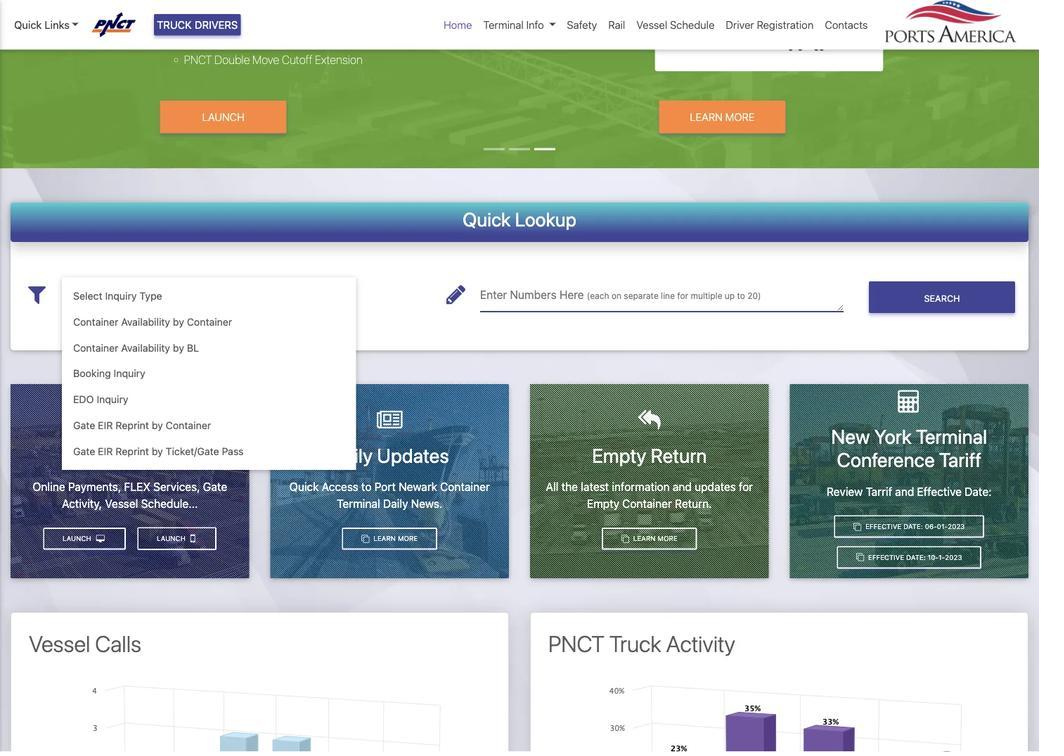 Task type: vqa. For each thing, say whether or not it's contained in the screenshot.
Registration
yes



Task type: describe. For each thing, give the bounding box(es) containing it.
search button
[[870, 282, 1016, 313]]

effective date: 06-01-2023
[[864, 522, 966, 530]]

activity
[[667, 631, 736, 657]]

vessel inside online payments, flex services, gate activity, vessel schedule...
[[105, 497, 138, 510]]

vessel for vessel calls
[[29, 631, 90, 657]]

separate
[[624, 291, 659, 301]]

return
[[651, 443, 707, 467]]

1 vertical spatial learn
[[374, 534, 396, 543]]

search
[[925, 293, 961, 303]]

container down select
[[73, 316, 118, 328]]

portal
[[148, 443, 197, 466]]

lookup
[[515, 208, 577, 230]]

new york terminal conference tariff
[[832, 425, 988, 472]]

desktop image
[[96, 535, 105, 543]]

launch for mobile icon
[[157, 534, 188, 542]]

inquiry for edo
[[97, 393, 128, 405]]

tos
[[63, 443, 100, 466]]

by left bl
[[173, 341, 184, 353]]

ticket/gate
[[166, 445, 219, 457]]

york
[[875, 425, 912, 448]]

new
[[832, 425, 871, 448]]

date: for 1-
[[907, 553, 926, 561]]

0 vertical spatial truck
[[157, 19, 192, 31]]

flexible service image
[[0, 0, 907, 247]]

1 launch link from the left
[[137, 527, 217, 550]]

vessel schedule
[[637, 19, 715, 31]]

return.
[[675, 497, 712, 510]]

edo
[[73, 393, 94, 405]]

by up gate eir reprint by ticket/gate pass
[[152, 419, 163, 431]]

services,
[[153, 480, 200, 493]]

bl
[[187, 341, 199, 353]]

quick for quick links
[[14, 19, 42, 31]]

payments,
[[68, 480, 121, 493]]

enter
[[481, 288, 507, 302]]

to inside enter numbers here (each on separate line for multiple up to 20)
[[738, 291, 746, 301]]

1 horizontal spatial learn more
[[461, 111, 526, 123]]

on
[[612, 291, 622, 301]]

vessel calls
[[29, 631, 141, 657]]

safety link
[[562, 11, 603, 38]]

2 launch link from the left
[[43, 528, 126, 550]]

newark
[[399, 480, 438, 493]]

the
[[562, 480, 578, 493]]

06-
[[926, 522, 938, 530]]

for inside enter numbers here (each on separate line for multiple up to 20)
[[678, 291, 689, 301]]

pnct's
[[966, 0, 1002, 1]]

review tarrif and effective date:
[[827, 485, 993, 498]]

driver
[[726, 19, 755, 31]]

news.
[[411, 497, 443, 510]]

booking
[[73, 367, 111, 379]]

schedule
[[671, 19, 715, 31]]

terminal info
[[484, 19, 544, 31]]

booking inquiry
[[73, 367, 145, 379]]

terminal inside new york terminal conference tariff
[[917, 425, 988, 448]]

clone image for empty
[[622, 535, 630, 543]]

effective for effective date: 10-1-2023
[[869, 553, 905, 561]]

quick lookup
[[463, 208, 577, 230]]

quick access to port newark container terminal daily news.
[[290, 480, 490, 510]]

to inside "quick access to port newark container terminal daily news."
[[362, 480, 372, 493]]

0 vertical spatial learn more link
[[430, 101, 557, 133]]

2023 for 1-
[[946, 553, 963, 561]]

0 vertical spatial empty
[[592, 443, 647, 467]]

01-
[[938, 522, 949, 530]]

terminal inside "quick access to port newark container terminal daily news."
[[337, 497, 380, 510]]

clone image for daily
[[362, 535, 370, 543]]

review
[[827, 485, 864, 498]]

availability for container
[[121, 316, 170, 328]]

web
[[105, 443, 144, 466]]

enter numbers here (each on separate line for multiple up to 20)
[[481, 288, 762, 302]]

tariff
[[940, 448, 982, 472]]

all
[[546, 480, 559, 493]]

port
[[375, 480, 396, 493]]

container availability by bl
[[73, 341, 199, 353]]

updates
[[377, 443, 449, 467]]

quick for quick access to port newark container terminal daily news.
[[290, 480, 319, 493]]

vessel for vessel schedule
[[637, 19, 668, 31]]

2023 for 01-
[[949, 522, 966, 530]]

1-
[[939, 553, 946, 561]]

mobile image
[[190, 533, 195, 544]]

calls
[[95, 631, 141, 657]]

empty return
[[592, 443, 707, 467]]

0 horizontal spatial more
[[398, 534, 418, 543]]

numbers
[[510, 288, 557, 302]]

info
[[527, 19, 544, 31]]

all the latest information and updates for empty container return.
[[546, 480, 754, 510]]

(each
[[587, 291, 610, 301]]

registration
[[757, 19, 814, 31]]

1 vertical spatial learn more link
[[342, 528, 438, 550]]

links
[[45, 19, 70, 31]]

latest
[[581, 480, 609, 493]]

information
[[612, 480, 670, 493]]



Task type: locate. For each thing, give the bounding box(es) containing it.
0 horizontal spatial to
[[362, 480, 372, 493]]

0 vertical spatial gate
[[73, 419, 95, 431]]

launch left mobile icon
[[157, 534, 188, 542]]

clone image inside effective date: 06-01-2023 "link"
[[854, 523, 862, 531]]

0 horizontal spatial daily
[[331, 443, 373, 467]]

clone image for effective date: 10-1-2023
[[857, 553, 865, 561]]

2 eir from the top
[[98, 445, 113, 457]]

effective date: 10-1-2023
[[867, 553, 963, 561]]

0 vertical spatial learn more
[[461, 111, 526, 123]]

to right "up"
[[738, 291, 746, 301]]

and
[[673, 480, 692, 493], [896, 485, 915, 498]]

2 vertical spatial terminal
[[337, 497, 380, 510]]

contacts link
[[820, 11, 874, 38]]

select
[[73, 290, 102, 302]]

0 horizontal spatial for
[[678, 291, 689, 301]]

container inside "quick access to port newark container terminal daily news."
[[441, 480, 490, 493]]

terminal down access
[[337, 497, 380, 510]]

inquiry down booking inquiry at the left of the page
[[97, 393, 128, 405]]

1 launch from the left
[[157, 534, 188, 542]]

0 vertical spatial vessel
[[637, 19, 668, 31]]

for inside all the latest information and updates for empty container return.
[[739, 480, 754, 493]]

quick left the links
[[14, 19, 42, 31]]

0 horizontal spatial quick
[[14, 19, 42, 31]]

reprint
[[116, 419, 149, 431], [116, 445, 149, 457]]

0 horizontal spatial learn more
[[372, 534, 418, 543]]

1 vertical spatial truck
[[610, 631, 662, 657]]

date: left "10-" on the bottom of the page
[[907, 553, 926, 561]]

clone image inside effective date: 10-1-2023 'link'
[[857, 553, 865, 561]]

1 horizontal spatial launch
[[157, 534, 188, 542]]

0 horizontal spatial and
[[673, 480, 692, 493]]

effective up 01-
[[918, 485, 962, 498]]

rail
[[609, 19, 626, 31]]

launch link down schedule... in the left bottom of the page
[[137, 527, 217, 550]]

1 horizontal spatial quick
[[290, 480, 319, 493]]

to
[[738, 291, 746, 301], [362, 480, 372, 493]]

more
[[496, 111, 526, 123], [398, 534, 418, 543]]

reprint for container
[[116, 419, 149, 431]]

1 horizontal spatial for
[[739, 480, 754, 493]]

gate up payments, at the left bottom
[[73, 445, 95, 457]]

edo inquiry
[[73, 393, 128, 405]]

reprint down gate eir reprint by container
[[116, 445, 149, 457]]

reprint up tos web portal
[[116, 419, 149, 431]]

quick for quick lookup
[[463, 208, 511, 230]]

None text field
[[62, 277, 342, 312]]

quick
[[14, 19, 42, 31], [463, 208, 511, 230], [290, 480, 319, 493]]

2 horizontal spatial vessel
[[637, 19, 668, 31]]

1 horizontal spatial terminal
[[484, 19, 524, 31]]

truck right pnct
[[610, 631, 662, 657]]

date: for 01-
[[904, 522, 924, 530]]

and inside all the latest information and updates for empty container return.
[[673, 480, 692, 493]]

1 horizontal spatial to
[[738, 291, 746, 301]]

1 vertical spatial inquiry
[[114, 367, 145, 379]]

0 vertical spatial to
[[738, 291, 746, 301]]

gate for gate eir reprint by container
[[73, 419, 95, 431]]

availability
[[121, 316, 170, 328], [121, 341, 170, 353]]

1 vertical spatial empty
[[587, 497, 620, 510]]

0 vertical spatial availability
[[121, 316, 170, 328]]

0 horizontal spatial launch
[[63, 534, 93, 543]]

by up "container availability by bl" on the left of the page
[[173, 316, 184, 328]]

tos web portal
[[63, 443, 197, 466]]

1 horizontal spatial launch link
[[137, 527, 217, 550]]

1 horizontal spatial more
[[496, 111, 526, 123]]

2023 right "10-" on the bottom of the page
[[946, 553, 963, 561]]

0 vertical spatial clone image
[[854, 523, 862, 531]]

terminal up tariff
[[917, 425, 988, 448]]

line
[[661, 291, 675, 301]]

2 vertical spatial quick
[[290, 480, 319, 493]]

select inquiry type
[[73, 290, 162, 302]]

daily up access
[[331, 443, 373, 467]]

vessel down flex
[[105, 497, 138, 510]]

clone image down review
[[854, 523, 862, 531]]

0 vertical spatial effective
[[918, 485, 962, 498]]

flex
[[124, 480, 150, 493]]

date: inside 'link'
[[907, 553, 926, 561]]

clone image for effective date: 06-01-2023
[[854, 523, 862, 531]]

eir up payments, at the left bottom
[[98, 445, 113, 457]]

empty down latest
[[587, 497, 620, 510]]

2 horizontal spatial terminal
[[917, 425, 988, 448]]

launch link
[[137, 527, 217, 550], [43, 528, 126, 550]]

date: down tariff
[[965, 485, 993, 498]]

container up ticket/gate
[[166, 419, 211, 431]]

0 vertical spatial reprint
[[116, 419, 149, 431]]

quick links link
[[14, 17, 79, 33]]

effective date: 06-01-2023 link
[[835, 516, 985, 538]]

and up return.
[[673, 480, 692, 493]]

1 reprint from the top
[[116, 419, 149, 431]]

gate eir reprint by ticket/gate pass
[[73, 445, 244, 457]]

1 horizontal spatial daily
[[383, 497, 408, 510]]

2023 right 06-
[[949, 522, 966, 530]]

container up bl
[[187, 316, 232, 328]]

2 launch from the left
[[63, 534, 93, 543]]

quick inside "quick access to port newark container terminal daily news."
[[290, 480, 319, 493]]

inquiry left type
[[105, 290, 137, 302]]

clone image down "quick access to port newark container terminal daily news."
[[362, 535, 370, 543]]

updates
[[695, 480, 737, 493]]

empty inside all the latest information and updates for empty container return.
[[587, 497, 620, 510]]

effective down tarrif
[[866, 522, 902, 530]]

1 vertical spatial effective
[[866, 522, 902, 530]]

gate eir reprint by container
[[73, 419, 211, 431]]

2 horizontal spatial quick
[[463, 208, 511, 230]]

terminal
[[484, 19, 524, 31], [917, 425, 988, 448], [337, 497, 380, 510]]

vessel
[[637, 19, 668, 31], [105, 497, 138, 510], [29, 631, 90, 657]]

gate for gate eir reprint by ticket/gate pass
[[73, 445, 95, 457]]

quick links
[[14, 19, 70, 31]]

access
[[322, 480, 359, 493]]

container up booking
[[73, 341, 118, 353]]

clone image
[[362, 535, 370, 543], [622, 535, 630, 543]]

eir for gate eir reprint by ticket/gate pass
[[98, 445, 113, 457]]

pnct truck activity
[[549, 631, 736, 657]]

availability down type
[[121, 316, 170, 328]]

gate right services,
[[203, 480, 227, 493]]

eir for gate eir reprint by container
[[98, 419, 113, 431]]

quick left access
[[290, 480, 319, 493]]

here
[[560, 288, 584, 302]]

pnct
[[549, 631, 605, 657]]

1 vertical spatial learn more
[[372, 534, 418, 543]]

by down gate eir reprint by container
[[152, 445, 163, 457]]

launch for desktop icon at left
[[63, 534, 93, 543]]

1 vertical spatial reprint
[[116, 445, 149, 457]]

to left port
[[362, 480, 372, 493]]

availability down container availability by container
[[121, 341, 170, 353]]

empty up information
[[592, 443, 647, 467]]

0 horizontal spatial launch link
[[43, 528, 126, 550]]

reprint for ticket/gate
[[116, 445, 149, 457]]

0 vertical spatial quick
[[14, 19, 42, 31]]

1 horizontal spatial clone image
[[622, 535, 630, 543]]

quick left lookup
[[463, 208, 511, 230]]

0 horizontal spatial truck
[[157, 19, 192, 31]]

inquiry down "container availability by bl" on the left of the page
[[114, 367, 145, 379]]

2 vertical spatial gate
[[203, 480, 227, 493]]

container availability by container
[[73, 316, 232, 328]]

1 horizontal spatial learn
[[461, 111, 494, 123]]

vessel right rail
[[637, 19, 668, 31]]

0 vertical spatial daily
[[331, 443, 373, 467]]

rail link
[[603, 11, 631, 38]]

2 availability from the top
[[121, 341, 170, 353]]

daily updates
[[331, 443, 449, 467]]

effective date: 10-1-2023 link
[[838, 546, 982, 569]]

truck drivers
[[157, 19, 238, 31]]

0 horizontal spatial vessel
[[29, 631, 90, 657]]

1 vertical spatial for
[[739, 480, 754, 493]]

and right tarrif
[[896, 485, 915, 498]]

safety
[[567, 19, 598, 31]]

1 vertical spatial 2023
[[946, 553, 963, 561]]

activity,
[[62, 497, 102, 510]]

1 vertical spatial clone image
[[857, 553, 865, 561]]

daily down port
[[383, 497, 408, 510]]

0 vertical spatial more
[[496, 111, 526, 123]]

0 horizontal spatial learn
[[374, 534, 396, 543]]

1 vertical spatial to
[[362, 480, 372, 493]]

1 clone image from the left
[[362, 535, 370, 543]]

clone image
[[854, 523, 862, 531], [857, 553, 865, 561]]

for right line
[[678, 291, 689, 301]]

launch left desktop icon at left
[[63, 534, 93, 543]]

20)
[[748, 291, 762, 301]]

0 vertical spatial learn
[[461, 111, 494, 123]]

pass
[[222, 445, 244, 457]]

2023 inside "link"
[[949, 522, 966, 530]]

schedule...
[[141, 497, 198, 510]]

1 horizontal spatial and
[[896, 485, 915, 498]]

truck drivers link
[[154, 14, 241, 35]]

0 vertical spatial eir
[[98, 419, 113, 431]]

2023
[[949, 522, 966, 530], [946, 553, 963, 561]]

availability for bl
[[121, 341, 170, 353]]

online payments, flex services, gate activity, vessel schedule...
[[33, 480, 227, 510]]

vessel schedule link
[[631, 11, 721, 38]]

1 availability from the top
[[121, 316, 170, 328]]

online
[[33, 480, 65, 493]]

truck left the drivers
[[157, 19, 192, 31]]

inquiry for select
[[105, 290, 137, 302]]

quick inside quick links link
[[14, 19, 42, 31]]

schedu
[[1005, 0, 1040, 1]]

for right updates
[[739, 480, 754, 493]]

2 reprint from the top
[[116, 445, 149, 457]]

truck
[[157, 19, 192, 31], [610, 631, 662, 657]]

0 horizontal spatial clone image
[[362, 535, 370, 543]]

tarrif
[[866, 485, 893, 498]]

launch link down activity,
[[43, 528, 126, 550]]

learn
[[461, 111, 494, 123], [374, 534, 396, 543]]

2 vertical spatial date:
[[907, 553, 926, 561]]

2 vertical spatial inquiry
[[97, 393, 128, 405]]

1 vertical spatial vessel
[[105, 497, 138, 510]]

1 vertical spatial date:
[[904, 522, 924, 530]]

container
[[73, 316, 118, 328], [187, 316, 232, 328], [73, 341, 118, 353], [166, 419, 211, 431], [441, 480, 490, 493], [623, 497, 672, 510]]

contacts
[[826, 19, 869, 31]]

date: left 06-
[[904, 522, 924, 530]]

None text field
[[481, 277, 844, 312]]

10-
[[928, 553, 939, 561]]

1 eir from the top
[[98, 419, 113, 431]]

2 vertical spatial vessel
[[29, 631, 90, 657]]

driver registration
[[726, 19, 814, 31]]

gate inside online payments, flex services, gate activity, vessel schedule...
[[203, 480, 227, 493]]

date: inside "link"
[[904, 522, 924, 530]]

terminal info link
[[478, 11, 562, 38]]

drivers
[[195, 19, 238, 31]]

type
[[140, 290, 162, 302]]

container up news.
[[441, 480, 490, 493]]

0 vertical spatial terminal
[[484, 19, 524, 31]]

1 horizontal spatial truck
[[610, 631, 662, 657]]

driver registration link
[[721, 11, 820, 38]]

0 horizontal spatial terminal
[[337, 497, 380, 510]]

daily inside "quick access to port newark container terminal daily news."
[[383, 497, 408, 510]]

home
[[444, 19, 472, 31]]

1 vertical spatial eir
[[98, 445, 113, 457]]

2 vertical spatial effective
[[869, 553, 905, 561]]

1 vertical spatial quick
[[463, 208, 511, 230]]

effective inside "link"
[[866, 522, 902, 530]]

pnct's schedu
[[966, 0, 1040, 54]]

1 vertical spatial more
[[398, 534, 418, 543]]

conference
[[837, 448, 936, 472]]

1 vertical spatial availability
[[121, 341, 170, 353]]

vessel left calls
[[29, 631, 90, 657]]

inquiry
[[105, 290, 137, 302], [114, 367, 145, 379], [97, 393, 128, 405]]

gate down edo
[[73, 419, 95, 431]]

inquiry for booking
[[114, 367, 145, 379]]

0 vertical spatial 2023
[[949, 522, 966, 530]]

1 vertical spatial gate
[[73, 445, 95, 457]]

effective inside 'link'
[[869, 553, 905, 561]]

2 clone image from the left
[[622, 535, 630, 543]]

empty
[[592, 443, 647, 467], [587, 497, 620, 510]]

0 vertical spatial inquiry
[[105, 290, 137, 302]]

container down information
[[623, 497, 672, 510]]

learn more link
[[430, 101, 557, 133], [342, 528, 438, 550]]

multiple
[[691, 291, 723, 301]]

2023 inside 'link'
[[946, 553, 963, 561]]

1 horizontal spatial vessel
[[105, 497, 138, 510]]

for
[[678, 291, 689, 301], [739, 480, 754, 493]]

0 vertical spatial date:
[[965, 485, 993, 498]]

1 vertical spatial daily
[[383, 497, 408, 510]]

eir down the edo inquiry
[[98, 419, 113, 431]]

clone image down all the latest information and updates for empty container return. on the right bottom
[[622, 535, 630, 543]]

clone image left effective date: 10-1-2023
[[857, 553, 865, 561]]

1 vertical spatial terminal
[[917, 425, 988, 448]]

home link
[[438, 11, 478, 38]]

0 vertical spatial for
[[678, 291, 689, 301]]

learn more
[[461, 111, 526, 123], [372, 534, 418, 543]]

effective down effective date: 06-01-2023 "link"
[[869, 553, 905, 561]]

container inside all the latest information and updates for empty container return.
[[623, 497, 672, 510]]

daily
[[331, 443, 373, 467], [383, 497, 408, 510]]

terminal left info
[[484, 19, 524, 31]]

effective for effective date: 06-01-2023
[[866, 522, 902, 530]]



